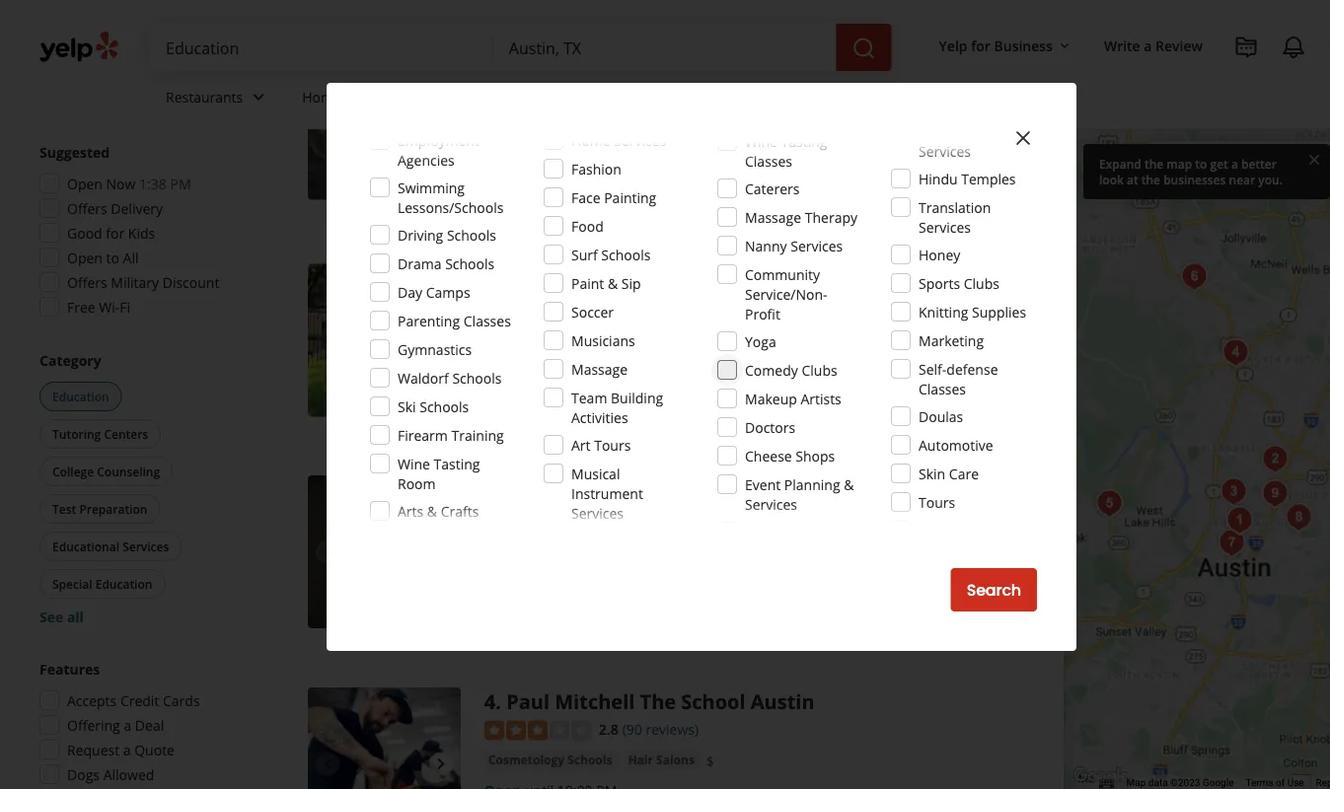Task type: describe. For each thing, give the bounding box(es) containing it.
(90 reviews)
[[623, 721, 699, 739]]

montessori
[[682, 328, 749, 345]]

education inside special education button
[[95, 576, 152, 592]]

firearm training
[[398, 426, 504, 445]]

credit
[[120, 692, 159, 710]]

admissions
[[576, 476, 688, 503]]

next image
[[429, 753, 453, 776]]

team
[[572, 389, 608, 407]]

map for moves
[[1255, 154, 1284, 173]]

see businesses link
[[508, 148, 594, 164]]

previous image for 5.0
[[316, 541, 340, 564]]

classes for wine
[[745, 152, 793, 170]]

4.8 star rating image
[[485, 297, 591, 317]]

to inside group
[[106, 248, 119, 267]]

location
[[636, 148, 682, 164]]

help
[[792, 386, 821, 404]]

crafts
[[441, 502, 479, 521]]

swimming
[[398, 178, 465, 197]]

until
[[525, 358, 554, 377]]

mitchell
[[555, 688, 635, 715]]

open for open until 6:00 pm
[[485, 358, 522, 377]]

allowed
[[103, 766, 154, 784]]

middle schools & high schools link
[[485, 327, 670, 347]]

previous image for 4.3
[[316, 111, 340, 135]]

reviews) inside "link"
[[638, 509, 691, 527]]

supplies
[[973, 303, 1027, 321]]

0 horizontal spatial of
[[602, 264, 622, 291]]

1 vertical spatial and
[[715, 264, 752, 291]]

arts
[[398, 502, 424, 521]]

search for search as map moves
[[1190, 154, 1233, 173]]

paul mitchell the school austin link
[[507, 688, 815, 715]]

cards
[[163, 692, 200, 710]]

home inside search dialog
[[572, 131, 611, 150]]

4.3 star rating image
[[485, 80, 591, 100]]

accepts credit cards
[[67, 692, 200, 710]]

into."
[[506, 617, 540, 636]]

austin spanish academy image
[[1175, 257, 1215, 297]]

moves
[[1287, 154, 1330, 173]]

path,
[[592, 405, 625, 424]]

close image
[[1307, 151, 1323, 168]]

a for deal
[[124, 716, 132, 735]]

2 vertical spatial of
[[1277, 778, 1286, 789]]

montessori schools
[[682, 328, 796, 345]]

massage for massage therapy
[[745, 208, 802, 227]]

offering a deal
[[67, 716, 164, 735]]

features
[[39, 660, 100, 679]]

university
[[548, 47, 649, 74]]

data
[[1149, 778, 1169, 789]]

camps
[[426, 283, 471, 302]]

pm for open until 6:00 pm
[[589, 358, 609, 377]]

the university of texas at austin image
[[1221, 501, 1260, 541]]

1 vertical spatial tours
[[919, 493, 956, 512]]

hair salons link
[[624, 751, 699, 771]]

see for see businesses at this location
[[508, 148, 528, 164]]

slideshow element for 4.8
[[308, 264, 461, 417]]

expand
[[1100, 156, 1142, 172]]

cosmetology
[[489, 752, 565, 769]]

offers for offers military discount
[[67, 273, 107, 292]]

home services inside home services link
[[302, 87, 397, 106]]

knitting
[[919, 303, 969, 321]]

possible,
[[941, 174, 998, 193]]

team building activities
[[572, 389, 664, 427]]

i
[[967, 598, 971, 616]]

schools for waldorf schools
[[453, 369, 502, 388]]

the right the expand
[[1145, 156, 1164, 172]]

close image
[[1012, 126, 1036, 150]]

see for see all
[[39, 608, 63, 626]]

profit
[[745, 305, 781, 323]]

open to all
[[67, 248, 139, 267]]

massage for massage
[[572, 360, 628, 379]]

©2023
[[1171, 778, 1201, 789]]

yelp for business button
[[932, 28, 1081, 63]]

2
[[485, 264, 496, 291]]

schools for middle schools & high schools
[[532, 328, 577, 345]]

the left best at right top
[[813, 174, 834, 193]]

. for 2
[[496, 264, 502, 291]]

(2
[[623, 509, 635, 527]]

"apply
[[506, 174, 551, 193]]

& inside button
[[580, 328, 589, 345]]

special education button
[[39, 570, 165, 599]]

open for open now 1:38 pm
[[67, 174, 103, 193]]

sip
[[622, 274, 641, 293]]

1 horizontal spatial academy of thought and industry at austin image
[[1256, 440, 1296, 479]]

clubs for comedy clubs
[[802, 361, 838, 380]]

education inside education button
[[52, 389, 109, 405]]

at inside expand the map to get a better look at the businesses near you.
[[1127, 171, 1139, 188]]

0 vertical spatial academy of thought and industry at austin image
[[308, 264, 461, 417]]

dogs allowed
[[67, 766, 154, 784]]

made
[[767, 598, 803, 616]]

caterers
[[745, 179, 800, 198]]

expand the map to get a better look at the businesses near you.
[[1100, 156, 1283, 188]]

schools down (12
[[622, 328, 666, 345]]

skin
[[919, 465, 946, 483]]

the university of texas at austin image
[[308, 47, 461, 200]]

preparation
[[79, 501, 148, 517]]

automotive
[[919, 436, 994, 455]]

slideshow element for 5.0
[[308, 476, 461, 629]]

musical
[[572, 465, 620, 483]]

austin right "school"
[[751, 688, 815, 715]]

ut
[[506, 194, 524, 212]]

to inside expand the map to get a better look at the businesses near you.
[[1196, 156, 1208, 172]]

schools for driving schools
[[447, 226, 497, 244]]

next image
[[429, 329, 453, 352]]

now
[[106, 174, 136, 193]]

amazing..."
[[608, 194, 678, 212]]

2 an from the left
[[868, 386, 884, 404]]

a for quote
[[123, 741, 131, 760]]

parenting
[[398, 311, 460, 330]]

services inside business categories element
[[345, 87, 397, 106]]

24 chevron down v2 image
[[247, 85, 271, 109]]

more link for texas
[[682, 194, 718, 212]]

google image
[[1069, 764, 1134, 790]]

drama
[[398, 254, 442, 273]]

0 vertical spatial paul mitchell the school austin image
[[1217, 333, 1256, 373]]

terms of use
[[1246, 778, 1305, 789]]

quote
[[134, 741, 175, 760]]

"at ati, he has been given an opportunity to help create an individualized educational path, as well..." more
[[506, 386, 976, 424]]

4
[[485, 688, 496, 715]]

offers delivery
[[67, 199, 163, 218]]

hair salons button
[[624, 751, 699, 771]]

see all button
[[39, 608, 84, 626]]

waldorf schools
[[398, 369, 502, 388]]

& inside event planning & services
[[844, 475, 854, 494]]

tutoring centers button
[[39, 420, 161, 449]]

montessori schools button
[[678, 327, 800, 347]]

middle schools & high schools button
[[485, 327, 670, 347]]

tasting for classes
[[782, 132, 828, 151]]

nanny
[[745, 236, 787, 255]]

austin admissions consulting link
[[507, 476, 798, 503]]

gymnastics
[[398, 340, 472, 359]]

austin up '5 star rating' image
[[507, 476, 571, 503]]

price
[[39, 44, 74, 63]]

4 slideshow element from the top
[[308, 688, 461, 790]]

map for to
[[1167, 156, 1193, 172]]

& right the 'arts'
[[427, 502, 437, 521]]

user actions element
[[924, 25, 1331, 146]]

tutoring centers
[[52, 426, 148, 442]]

drama schools
[[398, 254, 495, 273]]

1 . the university of texas at austin
[[485, 47, 830, 74]]

delivery
[[111, 199, 163, 218]]

1 horizontal spatial as
[[1237, 154, 1251, 173]]

4 previous image from the top
[[316, 753, 340, 776]]

austin admissions consulting image
[[308, 476, 461, 629]]

search image
[[853, 37, 876, 60]]

services inside musical instrument services
[[572, 504, 624, 523]]

counseling
[[97, 464, 160, 480]]

5.0 link
[[599, 507, 619, 528]]

businesses inside expand the map to get a better look at the businesses near you.
[[1164, 171, 1227, 188]]

0 horizontal spatial businesses
[[532, 148, 594, 164]]

thank
[[720, 174, 759, 193]]

given
[[638, 386, 672, 404]]

1
[[485, 47, 496, 74]]



Task type: vqa. For each thing, say whether or not it's contained in the screenshot.
The "Open" to the middle
yes



Task type: locate. For each thing, give the bounding box(es) containing it.
offers for offers delivery
[[67, 199, 107, 218]]

0 vertical spatial of
[[654, 47, 674, 74]]

1 an from the left
[[676, 386, 692, 404]]

1 horizontal spatial an
[[868, 386, 884, 404]]

as inside "at ati, he has been given an opportunity to help create an individualized educational path, as well..." more
[[628, 405, 643, 424]]

1 vertical spatial businesses
[[1164, 171, 1227, 188]]

16 chevron down v2 image
[[1057, 38, 1073, 54]]

copernicus stem, language and arts academy image
[[1256, 474, 1296, 514]]

private
[[812, 328, 855, 345]]

and inside and devan made sure that was the school i got into."
[[694, 598, 719, 616]]

a left 'deal'
[[124, 716, 132, 735]]

education down category
[[52, 389, 109, 405]]

. up 4.8 star rating image
[[496, 264, 502, 291]]

schools for montessori schools
[[752, 328, 796, 345]]

reviews) down thought at the top
[[646, 297, 699, 315]]

3 slideshow element from the top
[[308, 476, 461, 629]]

more down skills!
[[682, 194, 718, 212]]

was
[[869, 598, 894, 616]]

see inside group
[[39, 608, 63, 626]]

1 vertical spatial pm
[[589, 358, 609, 377]]

2.8
[[599, 721, 619, 739]]

map region
[[995, 13, 1331, 790]]

0 horizontal spatial to
[[106, 248, 119, 267]]

2 horizontal spatial classes
[[919, 380, 967, 398]]

schools for private schools
[[858, 328, 902, 345]]

previous image
[[316, 111, 340, 135], [316, 329, 340, 352], [316, 541, 340, 564], [316, 753, 340, 776]]

as down been
[[628, 405, 643, 424]]

at right look
[[1127, 171, 1139, 188]]

wine for wine tasting room
[[398, 455, 430, 473]]

0 vertical spatial education
[[52, 389, 109, 405]]

schools down profit at the right
[[752, 328, 796, 345]]

1 vertical spatial education
[[95, 576, 152, 592]]

more inside "at ati, he has been given an opportunity to help create an individualized educational path, as well..." more
[[691, 405, 728, 424]]

2 vertical spatial for
[[106, 224, 125, 242]]

request
[[67, 741, 120, 760]]

food
[[572, 217, 604, 235]]

group containing category
[[36, 350, 245, 627]]

tasting down firearm training
[[434, 455, 480, 473]]

that
[[839, 598, 865, 616]]

0 vertical spatial businesses
[[532, 148, 594, 164]]

individualized
[[888, 386, 976, 404]]

wine inside wine tasting classes
[[745, 132, 778, 151]]

and
[[580, 194, 604, 212], [715, 264, 752, 291], [694, 598, 719, 616]]

austin admissions consulting image
[[1215, 472, 1254, 512]]

1 horizontal spatial of
[[654, 47, 674, 74]]

tours down activities
[[595, 436, 631, 455]]

0 horizontal spatial paul mitchell the school austin image
[[308, 688, 461, 790]]

1 horizontal spatial tours
[[919, 493, 956, 512]]

1 horizontal spatial paul mitchell the school austin image
[[1217, 333, 1256, 373]]

a up the allowed
[[123, 741, 131, 760]]

the
[[507, 47, 543, 74], [640, 688, 676, 715]]

1 slideshow element from the top
[[308, 47, 461, 200]]

1 vertical spatial clubs
[[802, 361, 838, 380]]

montessori schools link
[[678, 327, 800, 347]]

0 vertical spatial offers
[[67, 199, 107, 218]]

event planning & services
[[745, 475, 854, 514]]

0 vertical spatial .
[[496, 47, 502, 74]]

group
[[34, 142, 245, 323], [36, 350, 245, 627], [34, 660, 245, 790]]

0 vertical spatial classes
[[745, 152, 793, 170]]

schools up the sip
[[602, 245, 651, 264]]

home
[[302, 87, 342, 106], [572, 131, 611, 150]]

0 vertical spatial and
[[580, 194, 604, 212]]

classes down 2
[[464, 311, 511, 330]]

collegestrategy image
[[1091, 484, 1130, 524]]

0 vertical spatial clubs
[[964, 274, 1000, 293]]

0 vertical spatial search
[[1190, 154, 1233, 173]]

map left moves at the right of the page
[[1255, 154, 1284, 173]]

reviews) for of
[[654, 79, 707, 98]]

private schools link
[[808, 327, 906, 347]]

schools right private
[[858, 328, 902, 345]]

0 vertical spatial see
[[508, 148, 528, 164]]

classes up you
[[745, 152, 793, 170]]

3 . from the top
[[496, 688, 502, 715]]

services inside lactation services
[[919, 142, 972, 160]]

massage down musicians
[[572, 360, 628, 379]]

tasting inside wine tasting classes
[[782, 132, 828, 151]]

academy of thought and industry at austin image
[[308, 264, 461, 417], [1256, 440, 1296, 479]]

0 horizontal spatial tasting
[[434, 455, 480, 473]]

1 vertical spatial academy of thought and industry at austin image
[[1256, 440, 1296, 479]]

1 vertical spatial open
[[67, 248, 103, 267]]

services inside translation services
[[919, 218, 972, 236]]

0 vertical spatial tours
[[595, 436, 631, 455]]

0 vertical spatial open
[[67, 174, 103, 193]]

and up food
[[580, 194, 604, 212]]

0 horizontal spatial academy of thought and industry at austin image
[[308, 264, 461, 417]]

2 . from the top
[[496, 264, 502, 291]]

previous image for 4.8
[[316, 329, 340, 352]]

schools up camps at the left
[[445, 254, 495, 273]]

0 vertical spatial wine
[[745, 132, 778, 151]]

devan
[[722, 598, 763, 616]]

1 vertical spatial for
[[790, 174, 809, 193]]

planning
[[785, 475, 841, 494]]

instrument
[[572, 484, 644, 503]]

1 vertical spatial offers
[[67, 273, 107, 292]]

1 horizontal spatial see
[[508, 148, 528, 164]]

0 horizontal spatial home services
[[302, 87, 397, 106]]

1 horizontal spatial businesses
[[1164, 171, 1227, 188]]

lactation
[[919, 122, 978, 141]]

0 horizontal spatial map
[[1167, 156, 1193, 172]]

0 horizontal spatial tours
[[595, 436, 631, 455]]

for inside group
[[106, 224, 125, 242]]

near
[[1230, 171, 1256, 188]]

businesses left near
[[1164, 171, 1227, 188]]

$$$ button
[[142, 76, 191, 106]]

consulting
[[693, 476, 798, 503]]

offers military discount
[[67, 273, 220, 292]]

art tours
[[572, 436, 631, 455]]

schools up 16 speech v2 image on the left of the page
[[453, 369, 502, 388]]

wine inside wine tasting room
[[398, 455, 430, 473]]

reviews) down the university of texas at austin link at the top of the page
[[654, 79, 707, 98]]

tours down the skin
[[919, 493, 956, 512]]

open for open to all
[[67, 248, 103, 267]]

home services right 24 chevron down v2 icon
[[302, 87, 397, 106]]

offers up free
[[67, 273, 107, 292]]

reviews) for thought
[[646, 297, 699, 315]]

schools for drama schools
[[445, 254, 495, 273]]

4 . paul mitchell the school austin
[[485, 688, 815, 715]]

the up 4.3 star rating image
[[507, 47, 543, 74]]

price group
[[39, 44, 245, 110]]

at left this
[[597, 148, 609, 164]]

austin up knitting
[[872, 264, 936, 291]]

google
[[1203, 778, 1235, 789]]

for for kids
[[106, 224, 125, 242]]

for inside yelp for business button
[[972, 36, 991, 55]]

of
[[654, 47, 674, 74], [602, 264, 622, 291], [1277, 778, 1286, 789]]

academy of thought and industry at austin link
[[507, 264, 936, 291]]

search inside button
[[967, 580, 1022, 602]]

slideshow element
[[308, 47, 461, 200], [308, 264, 461, 417], [308, 476, 461, 629], [308, 688, 461, 790]]

education down educational services button
[[95, 576, 152, 592]]

tasting up you
[[782, 132, 828, 151]]

wine up you
[[745, 132, 778, 151]]

sure
[[807, 598, 836, 616]]

educational
[[52, 539, 119, 555]]

use
[[1288, 778, 1305, 789]]

tasting inside wine tasting room
[[434, 455, 480, 473]]

review
[[1156, 36, 1204, 55]]

education button
[[39, 382, 122, 412]]

clubs for sports clubs
[[964, 274, 1000, 293]]

businesses up the your
[[532, 148, 594, 164]]

1 horizontal spatial massage
[[745, 208, 802, 227]]

service/non-
[[745, 285, 828, 304]]

0 vertical spatial home
[[302, 87, 342, 106]]

get
[[1211, 156, 1229, 172]]

& left high
[[580, 328, 589, 345]]

home services inside search dialog
[[572, 131, 667, 150]]

paul mitchell the school austin image
[[1217, 333, 1256, 373], [308, 688, 461, 790]]

a right get on the right of the page
[[1232, 156, 1239, 172]]

1 vertical spatial home
[[572, 131, 611, 150]]

and inside possible, ut austin and amazing..."
[[580, 194, 604, 212]]

2 vertical spatial .
[[496, 688, 502, 715]]

reviews) for the
[[646, 721, 699, 739]]

the right look
[[1142, 171, 1161, 188]]

1 vertical spatial group
[[36, 350, 245, 627]]

reviews) down austin admissions consulting link
[[638, 509, 691, 527]]

3 previous image from the top
[[316, 541, 340, 564]]

0 vertical spatial massage
[[745, 208, 802, 227]]

clubs
[[964, 274, 1000, 293], [802, 361, 838, 380]]

1 vertical spatial massage
[[572, 360, 628, 379]]

reviews) up salons
[[646, 721, 699, 739]]

schools down 2.8
[[568, 752, 613, 769]]

military
[[111, 273, 159, 292]]

0 vertical spatial tasting
[[782, 132, 828, 151]]

$$$$ button
[[191, 76, 241, 106]]

activities
[[572, 408, 629, 427]]

home inside home services link
[[302, 87, 342, 106]]

1 vertical spatial see
[[39, 608, 63, 626]]

schools down waldorf schools
[[420, 397, 469, 416]]

of up the (134 reviews) link
[[654, 47, 674, 74]]

1 horizontal spatial home
[[572, 131, 611, 150]]

1 horizontal spatial search
[[1190, 154, 1233, 173]]

$$$
[[157, 82, 177, 99]]

map left get on the right of the page
[[1167, 156, 1193, 172]]

businesses
[[532, 148, 594, 164], [1164, 171, 1227, 188]]

$
[[707, 752, 715, 771]]

better
[[1242, 156, 1278, 172]]

0 horizontal spatial clubs
[[802, 361, 838, 380]]

1 horizontal spatial clubs
[[964, 274, 1000, 293]]

2 vertical spatial group
[[34, 660, 245, 790]]

0 vertical spatial for
[[972, 36, 991, 55]]

clubs up help
[[802, 361, 838, 380]]

pm for open now 1:38 pm
[[170, 174, 191, 193]]

this
[[612, 148, 633, 164]]

lessons/schools
[[398, 198, 504, 217]]

clubs up knitting supplies
[[964, 274, 1000, 293]]

as right get on the right of the page
[[1237, 154, 1251, 173]]

1 vertical spatial the
[[640, 688, 676, 715]]

1 previous image from the top
[[316, 111, 340, 135]]

skin care
[[919, 465, 979, 483]]

musicians
[[572, 331, 636, 350]]

wine up room
[[398, 455, 430, 473]]

waldorf
[[398, 369, 449, 388]]

5 star rating image
[[485, 509, 591, 529]]

more down opportunity
[[691, 405, 728, 424]]

open down suggested
[[67, 174, 103, 193]]

free wi-fi
[[67, 298, 130, 316]]

0 horizontal spatial see
[[39, 608, 63, 626]]

home right 24 chevron down v2 icon
[[302, 87, 342, 106]]

search for search
[[967, 580, 1022, 602]]

None search field
[[150, 24, 896, 71]]

hindu
[[919, 169, 958, 188]]

onramp college counseling image
[[1213, 524, 1252, 563]]

1 horizontal spatial classes
[[745, 152, 793, 170]]

at right texas in the top right of the page
[[741, 47, 761, 74]]

and left devan
[[694, 598, 719, 616]]

1 vertical spatial .
[[496, 264, 502, 291]]

request a quote
[[67, 741, 175, 760]]

business categories element
[[150, 71, 1331, 128]]

0 horizontal spatial for
[[106, 224, 125, 242]]

schools for cosmetology schools
[[568, 752, 613, 769]]

. for 4
[[496, 688, 502, 715]]

1 horizontal spatial to
[[776, 386, 789, 404]]

middle
[[489, 328, 529, 345]]

0 horizontal spatial pm
[[170, 174, 191, 193]]

4.3
[[599, 79, 619, 98]]

open up "at
[[485, 358, 522, 377]]

translation
[[919, 198, 992, 217]]

2 slideshow element from the top
[[308, 264, 461, 417]]

see up "apply
[[508, 148, 528, 164]]

0 vertical spatial as
[[1237, 154, 1251, 173]]

4.3 link
[[599, 77, 619, 99]]

doctors
[[745, 418, 796, 437]]

home services link
[[287, 71, 441, 128]]

the university of texas at austin link
[[507, 47, 830, 74]]

1 vertical spatial more
[[691, 405, 728, 424]]

classes inside wine tasting classes
[[745, 152, 793, 170]]

write
[[1105, 36, 1141, 55]]

all
[[67, 608, 84, 626]]

test
[[52, 501, 76, 517]]

0 vertical spatial pm
[[170, 174, 191, 193]]

of left use
[[1277, 778, 1286, 789]]

schools up 'open until 6:00 pm'
[[532, 328, 577, 345]]

search as map moves
[[1190, 154, 1330, 173]]

schools inside button
[[752, 328, 796, 345]]

0 horizontal spatial wine
[[398, 455, 430, 473]]

0 horizontal spatial search
[[967, 580, 1022, 602]]

& right planning
[[844, 475, 854, 494]]

cheese
[[745, 447, 792, 466]]

a for review
[[1145, 36, 1153, 55]]

0 vertical spatial group
[[34, 142, 245, 323]]

schools for surf schools
[[602, 245, 651, 264]]

home up the fashion
[[572, 131, 611, 150]]

for for business
[[972, 36, 991, 55]]

painting
[[604, 188, 657, 207]]

1 offers from the top
[[67, 199, 107, 218]]

best
[[837, 174, 865, 193]]

more link down skills!
[[682, 194, 718, 212]]

& left the sip
[[608, 274, 618, 293]]

open down good
[[67, 248, 103, 267]]

write a review
[[1105, 36, 1204, 55]]

an right create on the right of page
[[868, 386, 884, 404]]

to left get on the right of the page
[[1196, 156, 1208, 172]]

face painting
[[572, 188, 657, 207]]

massage down the caterers
[[745, 208, 802, 227]]

2.8 star rating image
[[485, 721, 591, 741]]

1 horizontal spatial map
[[1255, 154, 1284, 173]]

2 vertical spatial to
[[776, 386, 789, 404]]

notifications image
[[1283, 36, 1306, 59]]

possible, ut austin and amazing..."
[[506, 174, 998, 212]]

to left "all"
[[106, 248, 119, 267]]

austin left the search image
[[766, 47, 830, 74]]

fashion
[[572, 159, 622, 178]]

1 horizontal spatial pm
[[589, 358, 609, 377]]

1 vertical spatial search
[[967, 580, 1022, 602]]

group containing features
[[34, 660, 245, 790]]

for right you
[[790, 174, 809, 193]]

sankalpa academy image
[[1280, 498, 1320, 538]]

classes down self-
[[919, 380, 967, 398]]

0 horizontal spatial an
[[676, 386, 692, 404]]

for down offers delivery
[[106, 224, 125, 242]]

an up well..."
[[676, 386, 692, 404]]

marketing
[[919, 331, 984, 350]]

1 vertical spatial tasting
[[434, 455, 480, 473]]

1 vertical spatial wine
[[398, 455, 430, 473]]

1 horizontal spatial wine
[[745, 132, 778, 151]]

0 vertical spatial more
[[682, 194, 718, 212]]

schools for ski schools
[[420, 397, 469, 416]]

to inside "at ati, he has been given an opportunity to help create an individualized educational path, as well..." more
[[776, 386, 789, 404]]

16 speech v2 image
[[485, 388, 500, 404]]

the
[[1145, 156, 1164, 172], [1142, 171, 1161, 188], [813, 174, 834, 193], [897, 598, 918, 616]]

good for kids
[[67, 224, 155, 242]]

map
[[1127, 778, 1147, 789]]

1 . from the top
[[496, 47, 502, 74]]

2 vertical spatial and
[[694, 598, 719, 616]]

a inside expand the map to get a better look at the businesses near you.
[[1232, 156, 1239, 172]]

pm right 1:38
[[170, 174, 191, 193]]

keyboard shortcuts image
[[1099, 779, 1115, 789]]

soccer
[[572, 303, 614, 321]]

discount
[[163, 273, 220, 292]]

1 vertical spatial classes
[[464, 311, 511, 330]]

1 vertical spatial to
[[106, 248, 119, 267]]

of up 4.8 link
[[602, 264, 622, 291]]

2 offers from the top
[[67, 273, 107, 292]]

1 horizontal spatial tasting
[[782, 132, 828, 151]]

pm inside group
[[170, 174, 191, 193]]

terms
[[1246, 778, 1274, 789]]

services inside button
[[123, 539, 169, 555]]

and down the nanny
[[715, 264, 752, 291]]

knitting supplies
[[919, 303, 1027, 321]]

to left help
[[776, 386, 789, 404]]

schools down lessons/schools
[[447, 226, 497, 244]]

0 horizontal spatial classes
[[464, 311, 511, 330]]

educational services button
[[39, 532, 182, 562]]

wine for wine tasting classes
[[745, 132, 778, 151]]

map inside expand the map to get a better look at the businesses near you.
[[1167, 156, 1193, 172]]

look
[[1100, 171, 1124, 188]]

1 vertical spatial as
[[628, 405, 643, 424]]

0 vertical spatial the
[[507, 47, 543, 74]]

2 horizontal spatial to
[[1196, 156, 1208, 172]]

2 previous image from the top
[[316, 329, 340, 352]]

home services up the fashion
[[572, 131, 667, 150]]

see left all
[[39, 608, 63, 626]]

classes inside self-defense classes
[[919, 380, 967, 398]]

services inside event planning & services
[[745, 495, 798, 514]]

. for 1
[[496, 47, 502, 74]]

group containing suggested
[[34, 142, 245, 323]]

1 vertical spatial paul mitchell the school austin image
[[308, 688, 461, 790]]

2 horizontal spatial of
[[1277, 778, 1286, 789]]

slideshow element for 4.3
[[308, 47, 461, 200]]

0 horizontal spatial as
[[628, 405, 643, 424]]

more link for and
[[691, 405, 728, 424]]

. left paul
[[496, 688, 502, 715]]

at right industry
[[846, 264, 866, 291]]

room
[[398, 474, 436, 493]]

the inside and devan made sure that was the school i got into."
[[897, 598, 918, 616]]

all
[[123, 248, 139, 267]]

search dialog
[[0, 0, 1331, 790]]

firearm
[[398, 426, 448, 445]]

0 horizontal spatial home
[[302, 87, 342, 106]]

artists
[[801, 389, 842, 408]]

1 vertical spatial home services
[[572, 131, 667, 150]]

0 vertical spatial to
[[1196, 156, 1208, 172]]

pm down musicians
[[589, 358, 609, 377]]

projects image
[[1235, 36, 1259, 59]]

open now 1:38 pm
[[67, 174, 191, 193]]

. up 4.3 star rating image
[[496, 47, 502, 74]]

offers up good
[[67, 199, 107, 218]]

surf schools
[[572, 245, 651, 264]]

1 horizontal spatial the
[[640, 688, 676, 715]]

see businesses at this location
[[508, 148, 682, 164]]

a right write
[[1145, 36, 1153, 55]]

the right the "was"
[[897, 598, 918, 616]]

2 vertical spatial classes
[[919, 380, 967, 398]]

academy
[[507, 264, 597, 291]]

tasting for room
[[434, 455, 480, 473]]

classes for self-
[[919, 380, 967, 398]]

college counseling button
[[39, 457, 173, 487]]

2 vertical spatial open
[[485, 358, 522, 377]]

the up (90 reviews) link at the bottom of the page
[[640, 688, 676, 715]]

1 horizontal spatial for
[[790, 174, 809, 193]]

day
[[398, 283, 423, 302]]

1 vertical spatial of
[[602, 264, 622, 291]]

massage therapy
[[745, 208, 858, 227]]

accepts
[[67, 692, 117, 710]]

$$$$
[[202, 82, 229, 99]]

more link down opportunity
[[691, 405, 728, 424]]

for right yelp
[[972, 36, 991, 55]]

expand the map to get a better look at the businesses near you. tooltip
[[1084, 144, 1331, 199]]



